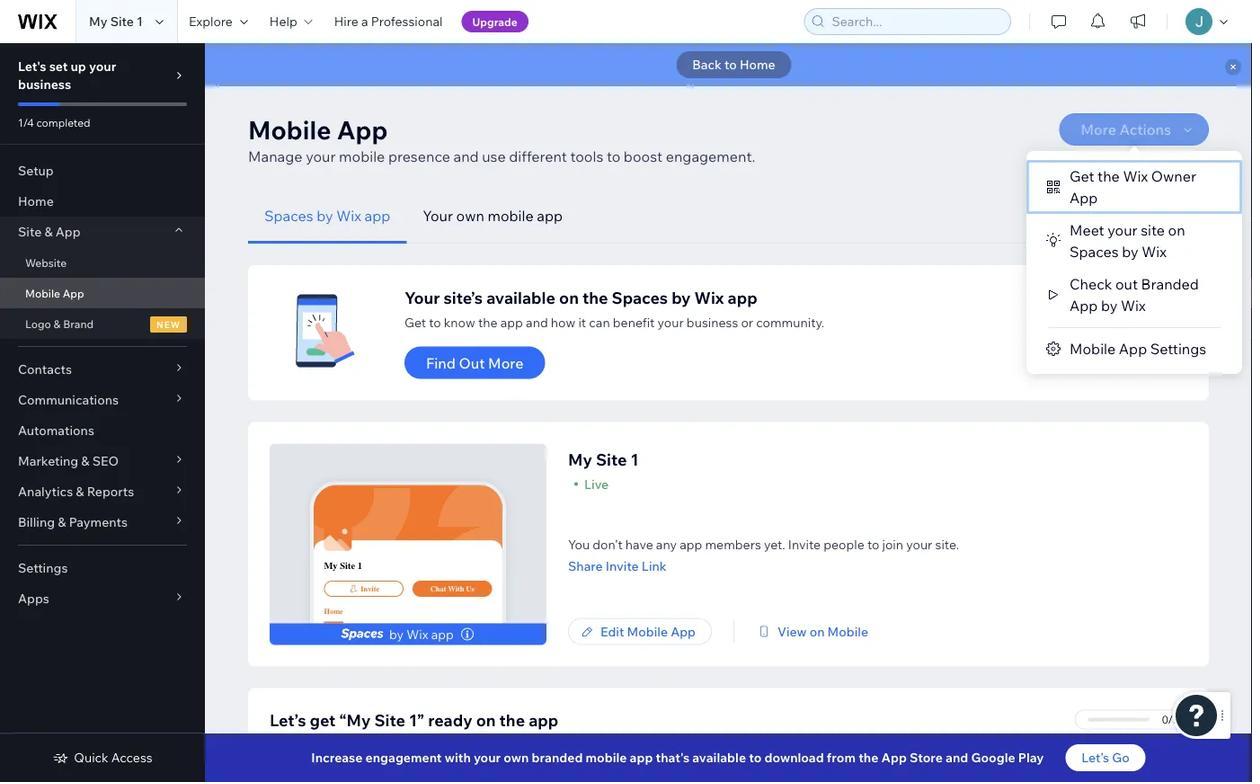 Task type: vqa. For each thing, say whether or not it's contained in the screenshot.
'&' corresponding to Marketing
yes



Task type: locate. For each thing, give the bounding box(es) containing it.
business left or
[[687, 314, 739, 330]]

mobile right 'view'
[[828, 624, 869, 639]]

1 vertical spatial settings
[[18, 560, 68, 576]]

mobile
[[339, 147, 385, 165], [488, 207, 534, 225], [586, 750, 627, 766]]

mobile right edit
[[627, 624, 668, 639]]

app inside dropdown button
[[56, 224, 81, 240]]

back to home alert
[[205, 43, 1253, 86]]

available
[[487, 287, 556, 308], [693, 750, 746, 766]]

more right out
[[488, 354, 524, 372]]

marketing
[[18, 453, 78, 469]]

app inside button
[[537, 207, 563, 225]]

up
[[71, 58, 86, 74]]

0 horizontal spatial my
[[89, 13, 107, 29]]

0 vertical spatial mobile
[[339, 147, 385, 165]]

get up meet
[[1070, 167, 1095, 185]]

automations
[[18, 423, 94, 438]]

to
[[725, 57, 737, 72], [607, 147, 621, 165], [429, 314, 441, 330], [868, 536, 880, 552], [749, 750, 762, 766]]

0 horizontal spatial available
[[487, 287, 556, 308]]

1 horizontal spatial own
[[504, 750, 529, 766]]

0 vertical spatial more
[[1081, 121, 1117, 138]]

settings up apps
[[18, 560, 68, 576]]

more actions
[[1081, 121, 1172, 138]]

your inside mobile app manage your mobile presence and use different tools to boost engagement.
[[306, 147, 336, 165]]

0 horizontal spatial spaces
[[264, 207, 314, 225]]

1 vertical spatial available
[[693, 750, 746, 766]]

let's
[[270, 710, 306, 731], [1082, 750, 1110, 766]]

spaces down manage
[[264, 207, 314, 225]]

on right site
[[1169, 221, 1186, 239]]

0 horizontal spatial my site 1
[[89, 13, 143, 29]]

the
[[1098, 167, 1120, 185], [583, 287, 608, 308], [478, 314, 498, 330], [500, 710, 525, 731], [859, 750, 879, 766]]

us
[[466, 585, 475, 594]]

your
[[89, 58, 116, 74], [306, 147, 336, 165], [1108, 221, 1138, 239], [658, 314, 684, 330], [907, 536, 933, 552], [474, 750, 501, 766]]

mobile inside mobile app manage your mobile presence and use different tools to boost engagement.
[[248, 114, 331, 145]]

join
[[883, 536, 904, 552]]

1 horizontal spatial mobile
[[488, 207, 534, 225]]

find out more
[[426, 354, 524, 372]]

explore
[[189, 13, 233, 29]]

2 vertical spatial spaces
[[612, 287, 668, 308]]

let's left 'go'
[[1082, 750, 1110, 766]]

to left download
[[749, 750, 762, 766]]

your right with
[[474, 750, 501, 766]]

download
[[765, 750, 824, 766]]

mobile down check at the top right of the page
[[1070, 340, 1116, 358]]

0 vertical spatial business
[[18, 76, 71, 92]]

0 horizontal spatial own
[[456, 207, 485, 225]]

increase engagement with your own branded mobile app that's available to download from the app store and google play
[[311, 750, 1044, 766]]

help button
[[259, 0, 324, 43]]

1 vertical spatial let's
[[1082, 750, 1110, 766]]

that's
[[656, 750, 690, 766]]

& up website
[[44, 224, 53, 240]]

&
[[44, 224, 53, 240], [54, 317, 61, 330], [81, 453, 90, 469], [76, 484, 84, 500], [58, 514, 66, 530]]

out
[[459, 354, 485, 372]]

mobile right branded
[[586, 750, 627, 766]]

& right logo
[[54, 317, 61, 330]]

1 horizontal spatial 1
[[358, 561, 362, 571]]

invite left chat
[[361, 585, 380, 594]]

your inside let's set up your business
[[89, 58, 116, 74]]

app down chat
[[431, 626, 454, 642]]

app inside check out branded app by wix
[[1070, 297, 1098, 315]]

app up branded
[[529, 710, 559, 731]]

1 vertical spatial and
[[526, 314, 548, 330]]

business
[[18, 76, 71, 92], [687, 314, 739, 330]]

edit mobile app
[[601, 624, 696, 639]]

settings inside sidebar element
[[18, 560, 68, 576]]

upgrade button
[[462, 11, 529, 32]]

2 horizontal spatial and
[[946, 750, 969, 766]]

on right 'view'
[[810, 624, 825, 639]]

let's set up your business
[[18, 58, 116, 92]]

1 vertical spatial 1
[[631, 450, 639, 470]]

on right ready in the left bottom of the page
[[476, 710, 496, 731]]

app left how
[[501, 314, 523, 330]]

branded
[[532, 750, 583, 766]]

your right benefit
[[658, 314, 684, 330]]

0 vertical spatial available
[[487, 287, 556, 308]]

wix inside meet your site on spaces by wix
[[1142, 243, 1167, 261]]

0 vertical spatial get
[[1070, 167, 1095, 185]]

your right manage
[[306, 147, 336, 165]]

0 vertical spatial invite
[[789, 536, 821, 552]]

chat
[[431, 585, 446, 594]]

1 vertical spatial your
[[405, 287, 440, 308]]

edit
[[601, 624, 624, 639]]

0 horizontal spatial get
[[405, 314, 426, 330]]

0 horizontal spatial and
[[454, 147, 479, 165]]

0 vertical spatial home
[[740, 57, 776, 72]]

2 horizontal spatial spaces
[[1070, 243, 1119, 261]]

2 vertical spatial my
[[324, 561, 338, 571]]

let's inside button
[[1082, 750, 1110, 766]]

and
[[454, 147, 479, 165], [526, 314, 548, 330], [946, 750, 969, 766]]

app down presence
[[365, 207, 391, 225]]

more actions button
[[1060, 113, 1210, 146]]

0 vertical spatial 1
[[137, 13, 143, 29]]

back to home
[[693, 57, 776, 72]]

1 horizontal spatial my site 1
[[324, 561, 362, 571]]

different
[[509, 147, 567, 165]]

and left use
[[454, 147, 479, 165]]

1 horizontal spatial business
[[687, 314, 739, 330]]

play
[[1019, 750, 1044, 766]]

0 vertical spatial your
[[423, 207, 453, 225]]

on up how
[[559, 287, 579, 308]]

menu
[[1027, 160, 1243, 365]]

settings down branded in the right top of the page
[[1151, 340, 1207, 358]]

spaces up benefit
[[612, 287, 668, 308]]

your inside button
[[423, 207, 453, 225]]

2 horizontal spatial my site 1
[[568, 450, 639, 470]]

own left branded
[[504, 750, 529, 766]]

1/4 completed
[[18, 116, 90, 129]]

1 vertical spatial spaces
[[1070, 243, 1119, 261]]

1 horizontal spatial get
[[1070, 167, 1095, 185]]

available right that's
[[693, 750, 746, 766]]

app right any
[[680, 536, 703, 552]]

site inside dropdown button
[[18, 224, 42, 240]]

settings inside "button"
[[1151, 340, 1207, 358]]

mobile left presence
[[339, 147, 385, 165]]

mobile inside sidebar element
[[25, 286, 60, 300]]

2 horizontal spatial home
[[740, 57, 776, 72]]

view
[[778, 624, 807, 639]]

& for site
[[44, 224, 53, 240]]

tab list
[[248, 189, 1210, 244]]

to left know
[[429, 314, 441, 330]]

contacts
[[18, 362, 72, 377]]

community.
[[757, 314, 825, 330]]

& left "reports"
[[76, 484, 84, 500]]

to inside your site's available on the spaces by wix app get to know the app and how it can benefit your business or community.
[[429, 314, 441, 330]]

0 horizontal spatial home
[[18, 193, 54, 209]]

set
[[49, 58, 68, 74]]

2 horizontal spatial mobile
[[586, 750, 627, 766]]

0 horizontal spatial business
[[18, 76, 71, 92]]

mobile for mobile app manage your mobile presence and use different tools to boost engagement.
[[248, 114, 331, 145]]

new
[[157, 319, 181, 330]]

by
[[317, 207, 333, 225], [1123, 243, 1139, 261], [672, 287, 691, 308], [1102, 297, 1118, 315], [389, 626, 404, 642]]

get
[[1070, 167, 1095, 185], [405, 314, 426, 330]]

1 vertical spatial home
[[18, 193, 54, 209]]

2 vertical spatial my site 1
[[324, 561, 362, 571]]

0 vertical spatial spaces
[[264, 207, 314, 225]]

0 horizontal spatial invite
[[361, 585, 380, 594]]

engagement.
[[666, 147, 756, 165]]

by inside check out branded app by wix
[[1102, 297, 1118, 315]]

or
[[741, 314, 754, 330]]

get the wix owner app
[[1070, 167, 1197, 207]]

let's left get
[[270, 710, 306, 731]]

available inside your site's available on the spaces by wix app get to know the app and how it can benefit your business or community.
[[487, 287, 556, 308]]

1 vertical spatial get
[[405, 314, 426, 330]]

my site 1
[[89, 13, 143, 29], [568, 450, 639, 470], [324, 561, 362, 571]]

spaces down meet
[[1070, 243, 1119, 261]]

the right the from
[[859, 750, 879, 766]]

contacts button
[[0, 354, 205, 385]]

mobile up manage
[[248, 114, 331, 145]]

by inside tab list
[[317, 207, 333, 225]]

your left site's
[[405, 287, 440, 308]]

1 vertical spatial business
[[687, 314, 739, 330]]

1 vertical spatial my site 1
[[568, 450, 639, 470]]

mobile app link
[[0, 278, 205, 308]]

1
[[137, 13, 143, 29], [631, 450, 639, 470], [358, 561, 362, 571]]

your right join
[[907, 536, 933, 552]]

more inside dropdown button
[[1081, 121, 1117, 138]]

live
[[585, 476, 609, 492]]

own down use
[[456, 207, 485, 225]]

0 vertical spatial own
[[456, 207, 485, 225]]

1 horizontal spatial settings
[[1151, 340, 1207, 358]]

a
[[361, 13, 368, 29]]

2 horizontal spatial my
[[568, 450, 593, 470]]

and right store
[[946, 750, 969, 766]]

and inside mobile app manage your mobile presence and use different tools to boost engagement.
[[454, 147, 479, 165]]

1 vertical spatial mobile
[[488, 207, 534, 225]]

to inside mobile app manage your mobile presence and use different tools to boost engagement.
[[607, 147, 621, 165]]

your for own
[[423, 207, 453, 225]]

to inside you don't have any app members yet. invite people to join your site. share invite link
[[868, 536, 880, 552]]

let's
[[18, 58, 46, 74]]

let's go
[[1082, 750, 1130, 766]]

& for analytics
[[76, 484, 84, 500]]

home
[[740, 57, 776, 72], [18, 193, 54, 209], [324, 607, 343, 616]]

your down presence
[[423, 207, 453, 225]]

1/4
[[18, 116, 34, 129]]

it
[[579, 314, 586, 330]]

0 horizontal spatial let's
[[270, 710, 306, 731]]

wix
[[1124, 167, 1149, 185], [337, 207, 361, 225], [1142, 243, 1167, 261], [695, 287, 724, 308], [1121, 297, 1146, 315], [407, 626, 429, 642]]

and left how
[[526, 314, 548, 330]]

you
[[568, 536, 590, 552]]

available up how
[[487, 287, 556, 308]]

0 vertical spatial my site 1
[[89, 13, 143, 29]]

2 horizontal spatial 1
[[631, 450, 639, 470]]

invite down "don't"
[[606, 558, 639, 574]]

get left know
[[405, 314, 426, 330]]

mobile for mobile app settings
[[1070, 340, 1116, 358]]

1 horizontal spatial available
[[693, 750, 746, 766]]

& for logo
[[54, 317, 61, 330]]

0 vertical spatial my
[[89, 13, 107, 29]]

have
[[626, 536, 654, 552]]

app inside you don't have any app members yet. invite people to join your site. share invite link
[[680, 536, 703, 552]]

"my
[[339, 710, 371, 731]]

& left seo
[[81, 453, 90, 469]]

1 horizontal spatial invite
[[606, 558, 639, 574]]

more left actions
[[1081, 121, 1117, 138]]

the right know
[[478, 314, 498, 330]]

business down let's
[[18, 76, 71, 92]]

app down different
[[537, 207, 563, 225]]

0 vertical spatial settings
[[1151, 340, 1207, 358]]

0 vertical spatial let's
[[270, 710, 306, 731]]

0 horizontal spatial mobile
[[339, 147, 385, 165]]

mobile app
[[25, 286, 84, 300]]

mobile inside "button"
[[1070, 340, 1116, 358]]

check out branded app by wix button
[[1027, 268, 1243, 322]]

spaces inside your site's available on the spaces by wix app get to know the app and how it can benefit your business or community.
[[612, 287, 668, 308]]

& right billing
[[58, 514, 66, 530]]

the down more actions
[[1098, 167, 1120, 185]]

0 horizontal spatial settings
[[18, 560, 68, 576]]

1 horizontal spatial more
[[1081, 121, 1117, 138]]

1 horizontal spatial home
[[324, 607, 343, 616]]

0 vertical spatial and
[[454, 147, 479, 165]]

mobile down use
[[488, 207, 534, 225]]

let's for let's get "my site 1" ready on the app
[[270, 710, 306, 731]]

1 horizontal spatial spaces
[[612, 287, 668, 308]]

your inside your site's available on the spaces by wix app get to know the app and how it can benefit your business or community.
[[405, 287, 440, 308]]

settings
[[1151, 340, 1207, 358], [18, 560, 68, 576]]

setup link
[[0, 156, 205, 186]]

to left join
[[868, 536, 880, 552]]

brand
[[63, 317, 94, 330]]

0 horizontal spatial 1
[[137, 13, 143, 29]]

1 horizontal spatial and
[[526, 314, 548, 330]]

your left site
[[1108, 221, 1138, 239]]

invite right yet.
[[789, 536, 821, 552]]

2 horizontal spatial invite
[[789, 536, 821, 552]]

1 horizontal spatial let's
[[1082, 750, 1110, 766]]

my
[[89, 13, 107, 29], [568, 450, 593, 470], [324, 561, 338, 571]]

business inside your site's available on the spaces by wix app get to know the app and how it can benefit your business or community.
[[687, 314, 739, 330]]

let's for let's go
[[1082, 750, 1110, 766]]

0 horizontal spatial more
[[488, 354, 524, 372]]

on
[[1169, 221, 1186, 239], [559, 287, 579, 308], [810, 624, 825, 639], [476, 710, 496, 731]]

1 vertical spatial more
[[488, 354, 524, 372]]

to right back
[[725, 57, 737, 72]]

mobile down website
[[25, 286, 60, 300]]

your right up
[[89, 58, 116, 74]]

to right the tools on the left top of page
[[607, 147, 621, 165]]

payments
[[69, 514, 128, 530]]

spaces by wix app
[[264, 207, 391, 225]]



Task type: describe. For each thing, give the bounding box(es) containing it.
billing
[[18, 514, 55, 530]]

wix inside your site's available on the spaces by wix app get to know the app and how it can benefit your business or community.
[[695, 287, 724, 308]]

mobile inside button
[[627, 624, 668, 639]]

hire a professional link
[[324, 0, 454, 43]]

mobile inside button
[[828, 624, 869, 639]]

members
[[705, 536, 762, 552]]

analytics
[[18, 484, 73, 500]]

upgrade
[[473, 15, 518, 28]]

access
[[111, 750, 153, 766]]

ready
[[428, 710, 473, 731]]

2 vertical spatial 1
[[358, 561, 362, 571]]

presence
[[388, 147, 450, 165]]

professional
[[371, 13, 443, 29]]

share invite link button
[[568, 558, 960, 574]]

boost
[[624, 147, 663, 165]]

on inside your site's available on the spaces by wix app get to know the app and how it can benefit your business or community.
[[559, 287, 579, 308]]

out
[[1116, 275, 1138, 293]]

2 vertical spatial home
[[324, 607, 343, 616]]

edit mobile app button
[[568, 618, 712, 645]]

quick access
[[74, 750, 153, 766]]

quick
[[74, 750, 109, 766]]

chat with us
[[431, 585, 475, 594]]

2 vertical spatial invite
[[361, 585, 380, 594]]

1 horizontal spatial my
[[324, 561, 338, 571]]

your for site's
[[405, 287, 440, 308]]

find out more button
[[405, 347, 545, 379]]

on inside meet your site on spaces by wix
[[1169, 221, 1186, 239]]

to inside button
[[725, 57, 737, 72]]

back to home button
[[677, 51, 792, 78]]

communications button
[[0, 385, 205, 415]]

1 vertical spatial my
[[568, 450, 593, 470]]

by inside your site's available on the spaces by wix app get to know the app and how it can benefit your business or community.
[[672, 287, 691, 308]]

yet.
[[764, 536, 786, 552]]

your own mobile app button
[[407, 189, 579, 244]]

1"
[[409, 710, 425, 731]]

use
[[482, 147, 506, 165]]

your inside meet your site on spaces by wix
[[1108, 221, 1138, 239]]

check out branded app by wix
[[1070, 275, 1200, 315]]

your inside your site's available on the spaces by wix app get to know the app and how it can benefit your business or community.
[[658, 314, 684, 330]]

store
[[910, 750, 943, 766]]

app inside get the wix owner app
[[1070, 189, 1098, 207]]

to for engagement
[[749, 750, 762, 766]]

let's go button
[[1066, 745, 1146, 772]]

branded
[[1142, 275, 1200, 293]]

by inside meet your site on spaces by wix
[[1123, 243, 1139, 261]]

your inside you don't have any app members yet. invite people to join your site. share invite link
[[907, 536, 933, 552]]

home inside button
[[740, 57, 776, 72]]

go
[[1113, 750, 1130, 766]]

engagement
[[366, 750, 442, 766]]

find
[[426, 354, 456, 372]]

with
[[445, 750, 471, 766]]

setup
[[18, 163, 54, 179]]

& for billing
[[58, 514, 66, 530]]

analytics & reports
[[18, 484, 134, 500]]

app inside button
[[365, 207, 391, 225]]

site & app
[[18, 224, 81, 240]]

menu containing get the wix owner app
[[1027, 160, 1243, 365]]

how
[[551, 314, 576, 330]]

marketing & seo button
[[0, 446, 205, 477]]

billing & payments
[[18, 514, 128, 530]]

people
[[824, 536, 865, 552]]

view on mobile button
[[756, 624, 869, 640]]

app up or
[[728, 287, 758, 308]]

meet
[[1070, 221, 1105, 239]]

to for app
[[607, 147, 621, 165]]

you don't have any app members yet. invite people to join your site. share invite link
[[568, 536, 960, 574]]

tools
[[571, 147, 604, 165]]

wix inside get the wix owner app
[[1124, 167, 1149, 185]]

Search... field
[[827, 9, 1005, 34]]

2 vertical spatial and
[[946, 750, 969, 766]]

get the wix owner app button
[[1027, 160, 1243, 214]]

logo & brand
[[25, 317, 94, 330]]

more inside button
[[488, 354, 524, 372]]

1 vertical spatial own
[[504, 750, 529, 766]]

app inside mobile app manage your mobile presence and use different tools to boost engagement.
[[337, 114, 388, 145]]

quick access button
[[52, 750, 153, 766]]

get inside get the wix owner app
[[1070, 167, 1095, 185]]

help
[[270, 13, 297, 29]]

2 vertical spatial mobile
[[586, 750, 627, 766]]

own inside button
[[456, 207, 485, 225]]

logo
[[25, 317, 51, 330]]

app inside "button"
[[1119, 340, 1148, 358]]

1 vertical spatial invite
[[606, 558, 639, 574]]

site.
[[936, 536, 960, 552]]

site
[[1141, 221, 1165, 239]]

& for marketing
[[81, 453, 90, 469]]

0/3
[[1162, 713, 1180, 727]]

mobile inside your own mobile app button
[[488, 207, 534, 225]]

on inside button
[[810, 624, 825, 639]]

to for site's
[[429, 314, 441, 330]]

don't
[[593, 536, 623, 552]]

the inside get the wix owner app
[[1098, 167, 1120, 185]]

site's
[[444, 287, 483, 308]]

wix inside check out branded app by wix
[[1121, 297, 1146, 315]]

website
[[25, 256, 67, 269]]

manage
[[248, 147, 303, 165]]

owner
[[1152, 167, 1197, 185]]

settings link
[[0, 553, 205, 584]]

marketing & seo
[[18, 453, 119, 469]]

home inside "link"
[[18, 193, 54, 209]]

can
[[589, 314, 610, 330]]

link
[[642, 558, 667, 574]]

tab list containing spaces by wix app
[[248, 189, 1210, 244]]

know
[[444, 314, 476, 330]]

meet your site on spaces by wix button
[[1027, 214, 1243, 268]]

your own mobile app
[[423, 207, 563, 225]]

back
[[693, 57, 722, 72]]

app left that's
[[630, 750, 653, 766]]

share
[[568, 558, 603, 574]]

business inside let's set up your business
[[18, 76, 71, 92]]

mobile inside mobile app manage your mobile presence and use different tools to boost engagement.
[[339, 147, 385, 165]]

view on mobile
[[778, 624, 869, 639]]

mobile app manage your mobile presence and use different tools to boost engagement.
[[248, 114, 756, 165]]

reports
[[87, 484, 134, 500]]

sidebar element
[[0, 43, 205, 782]]

seo
[[92, 453, 119, 469]]

website link
[[0, 247, 205, 278]]

billing & payments button
[[0, 507, 205, 538]]

mobile for mobile app
[[25, 286, 60, 300]]

completed
[[36, 116, 90, 129]]

meet your site on spaces by wix
[[1070, 221, 1186, 261]]

mobile app settings
[[1070, 340, 1207, 358]]

actions
[[1120, 121, 1172, 138]]

the right ready in the left bottom of the page
[[500, 710, 525, 731]]

spaces inside meet your site on spaces by wix
[[1070, 243, 1119, 261]]

and inside your site's available on the spaces by wix app get to know the app and how it can benefit your business or community.
[[526, 314, 548, 330]]

let's get "my site 1" ready on the app
[[270, 710, 559, 731]]

get inside your site's available on the spaces by wix app get to know the app and how it can benefit your business or community.
[[405, 314, 426, 330]]

the up can
[[583, 287, 608, 308]]



